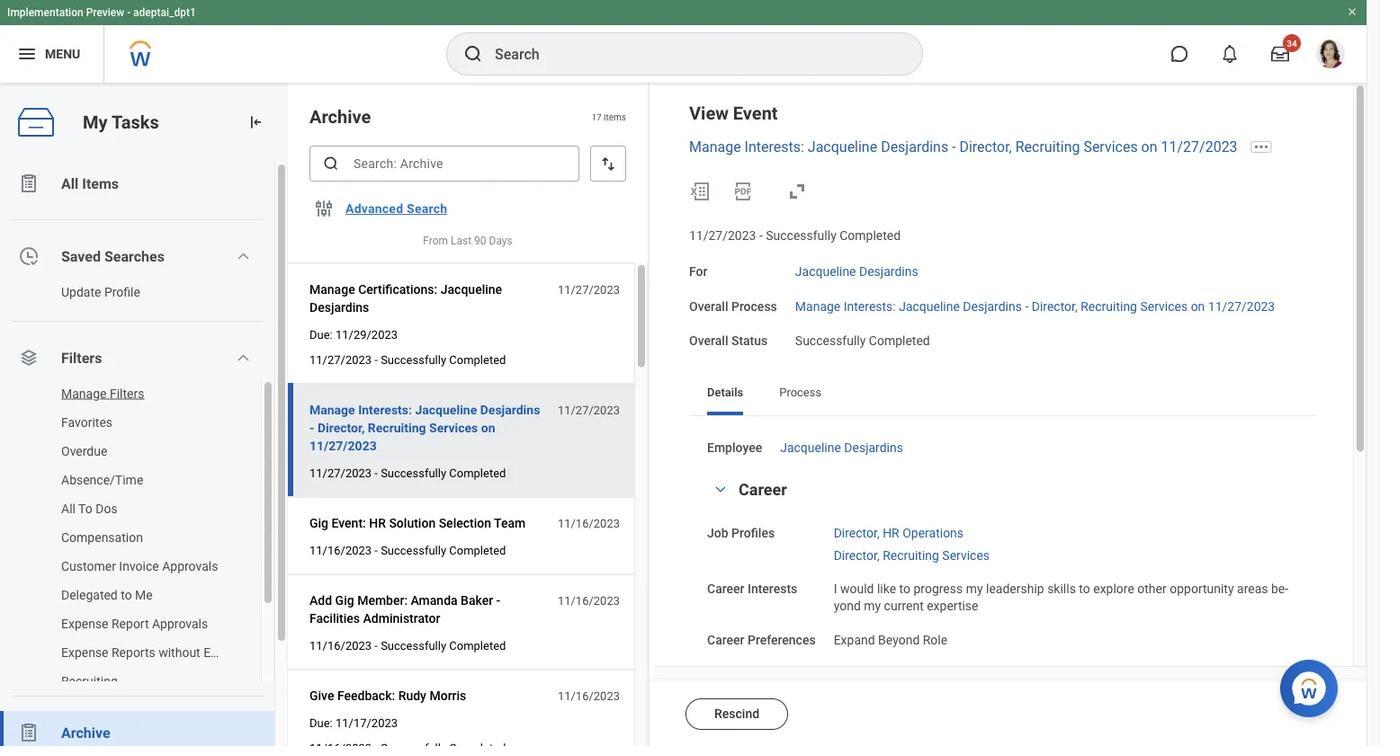 Task type: describe. For each thing, give the bounding box(es) containing it.
tasks
[[112, 112, 159, 133]]

clipboard image for all items
[[18, 173, 40, 194]]

all items
[[61, 175, 119, 192]]

configure image
[[313, 198, 335, 220]]

manage interests: jacqueline desjardins - director, recruiting services on 11/27/2023 button
[[310, 400, 548, 457]]

search
[[407, 201, 447, 216]]

solution
[[389, 516, 436, 531]]

archive button
[[0, 712, 274, 747]]

manage certifications: jacqueline desjardins
[[310, 282, 502, 315]]

expense reports without exceptions button
[[0, 639, 265, 668]]

manage filters
[[61, 386, 144, 401]]

advanced
[[346, 201, 403, 216]]

on for view event
[[1142, 138, 1158, 156]]

34
[[1287, 38, 1297, 49]]

areas
[[1237, 582, 1268, 597]]

approvals for customer invoice approvals
[[162, 559, 218, 574]]

saved searches button
[[0, 235, 274, 278]]

due: 11/29/2023
[[310, 328, 398, 342]]

report
[[112, 617, 149, 632]]

inbox large image
[[1271, 45, 1289, 63]]

jacqueline inside manage interests: jacqueline desjardins - director, recruiting services on 11/27/2023
[[415, 403, 477, 418]]

add gig member: amanda baker - facilities administrator
[[310, 594, 500, 626]]

1 horizontal spatial my
[[966, 582, 983, 597]]

overall status element
[[795, 323, 930, 350]]

other
[[1138, 582, 1167, 597]]

progress
[[914, 582, 963, 597]]

amanda
[[411, 594, 458, 608]]

profile
[[104, 285, 140, 300]]

delegated to me
[[61, 588, 153, 603]]

1 horizontal spatial search image
[[463, 43, 484, 65]]

notifications large image
[[1221, 45, 1239, 63]]

successfully down fullscreen image
[[766, 228, 837, 243]]

11/17/2023
[[336, 717, 398, 730]]

my tasks
[[83, 112, 159, 133]]

2 vertical spatial 11/27/2023 - successfully completed
[[310, 467, 506, 480]]

manage for manage certifications: jacqueline desjardins button
[[310, 282, 355, 297]]

manage interests: jacqueline desjardins - director, recruiting services on 11/27/2023 for view event
[[689, 138, 1238, 156]]

manage interests: jacqueline desjardins - director, recruiting services on 11/27/2023 link for event
[[689, 138, 1238, 156]]

hr inside items selected list
[[883, 526, 900, 541]]

successfully down solution
[[381, 544, 446, 558]]

career for career preferences
[[707, 633, 745, 648]]

item list element
[[288, 83, 650, 747]]

event:
[[332, 516, 366, 531]]

90
[[474, 235, 486, 247]]

2 horizontal spatial to
[[1079, 582, 1090, 597]]

be
[[1271, 582, 1289, 597]]

expand beyond role
[[834, 633, 948, 648]]

expense for expense reports without exceptions
[[61, 646, 108, 660]]

interests: for view event
[[745, 138, 804, 156]]

expense report approvals button
[[0, 610, 243, 639]]

filters inside 'manage filters' button
[[110, 386, 144, 401]]

member:
[[357, 594, 408, 608]]

preferences
[[748, 633, 816, 648]]

chevron down image inside career group
[[710, 484, 732, 496]]

advanced search button
[[338, 191, 455, 227]]

due: for manage certifications: jacqueline desjardins
[[310, 328, 333, 342]]

gig event: hr solution selection team button
[[310, 513, 533, 535]]

preview
[[86, 6, 124, 19]]

interests
[[748, 582, 797, 597]]

- inside add gig member: amanda baker - facilities administrator
[[496, 594, 500, 608]]

filters inside filters dropdown button
[[61, 350, 102, 367]]

opportunity
[[1170, 582, 1234, 597]]

for
[[689, 264, 708, 279]]

from
[[423, 235, 448, 247]]

Search Workday  search field
[[495, 34, 885, 74]]

give feedback: rudy morris button
[[310, 686, 474, 707]]

saved searches
[[61, 248, 165, 265]]

services inside items selected list
[[942, 548, 990, 563]]

overall status
[[689, 334, 768, 349]]

approvals for expense report approvals
[[152, 617, 208, 632]]

0 vertical spatial gig
[[310, 516, 328, 531]]

me
[[135, 588, 153, 603]]

export to excel image
[[689, 181, 711, 202]]

employee
[[707, 441, 762, 456]]

11/16/2023 for give feedback: rudy morris
[[558, 690, 620, 703]]

give feedback: rudy morris
[[310, 689, 466, 704]]

close environment banner image
[[1347, 6, 1358, 17]]

expertise
[[927, 599, 979, 614]]

skills
[[1048, 582, 1076, 597]]

manage down view
[[689, 138, 741, 156]]

customer
[[61, 559, 116, 574]]

jacqueline desjardins link for process
[[780, 437, 903, 456]]

menu button
[[0, 25, 104, 83]]

add
[[310, 594, 332, 608]]

view event
[[689, 103, 778, 124]]

baker
[[461, 594, 493, 608]]

career for career interests
[[707, 582, 745, 597]]

recruiting button
[[0, 668, 243, 696]]

perspective image
[[18, 347, 40, 369]]

from last 90 days
[[423, 235, 513, 247]]

jacqueline desjardins link for 11/27/2023 - successfully completed
[[795, 261, 918, 279]]

items
[[604, 111, 626, 122]]

on for overall process
[[1191, 299, 1205, 314]]

chevron down image
[[236, 351, 250, 365]]

menu banner
[[0, 0, 1367, 83]]

role
[[923, 633, 948, 648]]

implementation
[[7, 6, 83, 19]]

34 button
[[1261, 34, 1301, 74]]

director, inside button
[[318, 421, 365, 436]]

justify image
[[16, 43, 38, 65]]

administrator
[[363, 612, 440, 626]]

compensation button
[[0, 524, 243, 553]]

manage interests: jacqueline desjardins - director, recruiting services on 11/27/2023 for overall process
[[795, 299, 1275, 314]]

customer invoice approvals
[[61, 559, 218, 574]]

feedback:
[[337, 689, 395, 704]]

advanced search
[[346, 201, 447, 216]]

gig event: hr solution selection team
[[310, 516, 526, 531]]

successfully inside overall status "element"
[[795, 334, 866, 349]]

i
[[834, 582, 837, 597]]

transformation import image
[[247, 113, 265, 131]]

beyond
[[878, 633, 920, 648]]

11/16/2023 - successfully completed for amanda
[[310, 639, 506, 653]]

- inside menu banner
[[127, 6, 131, 19]]

list containing all items
[[0, 162, 288, 747]]

implementation preview -   adeptai_dpt1
[[7, 6, 196, 19]]

clock check image
[[18, 246, 40, 267]]

interests: inside button
[[358, 403, 412, 418]]

rudy
[[398, 689, 426, 704]]

certifications:
[[358, 282, 438, 297]]

to inside button
[[121, 588, 132, 603]]

all for all to dos
[[61, 502, 76, 517]]

Search: Archive text field
[[310, 146, 579, 182]]

status
[[732, 334, 768, 349]]

overall for overall process
[[689, 299, 728, 314]]

career preferences
[[707, 633, 816, 648]]

update
[[61, 285, 101, 300]]

job
[[707, 526, 729, 541]]

due: for give feedback: rudy morris
[[310, 717, 333, 730]]

all to dos
[[61, 502, 118, 517]]

rescind button
[[686, 699, 788, 731]]



Task type: vqa. For each thing, say whether or not it's contained in the screenshot.
GPR Average Overtime Cost by Job Profile by Period
no



Task type: locate. For each thing, give the bounding box(es) containing it.
expense for expense report approvals
[[61, 617, 108, 632]]

0 vertical spatial 11/27/2023 - successfully completed
[[689, 228, 901, 243]]

fullscreen image
[[786, 181, 808, 202]]

without
[[159, 646, 200, 660]]

11/27/2023 - successfully completed down manage interests: jacqueline desjardins - director, recruiting services on 11/27/2023 button
[[310, 467, 506, 480]]

11/27/2023 inside manage interests: jacqueline desjardins - director, recruiting services on 11/27/2023
[[310, 439, 377, 454]]

expense down expense report approvals button
[[61, 646, 108, 660]]

11/16/2023 - successfully completed down 'administrator'
[[310, 639, 506, 653]]

0 horizontal spatial hr
[[369, 516, 386, 531]]

2 vertical spatial on
[[481, 421, 495, 436]]

archive right transformation import image
[[310, 106, 371, 127]]

to
[[78, 502, 92, 517]]

process up the status
[[732, 299, 777, 314]]

my down the like
[[864, 599, 881, 614]]

1 vertical spatial chevron down image
[[710, 484, 732, 496]]

17
[[592, 111, 602, 122]]

2 horizontal spatial on
[[1191, 299, 1205, 314]]

gig left event:
[[310, 516, 328, 531]]

1 all from the top
[[61, 175, 79, 192]]

to right skills on the right of page
[[1079, 582, 1090, 597]]

delegated to me button
[[0, 581, 243, 610]]

0 vertical spatial chevron down image
[[236, 249, 250, 264]]

career left interests
[[707, 582, 745, 597]]

0 vertical spatial expense
[[61, 617, 108, 632]]

2 expense from the top
[[61, 646, 108, 660]]

career group
[[707, 479, 1299, 650]]

hr up "director, recruiting services" link at the bottom of page
[[883, 526, 900, 541]]

facilities
[[310, 612, 360, 626]]

would
[[840, 582, 874, 597]]

expand beyond role element
[[834, 630, 948, 648]]

director, recruiting services
[[834, 548, 990, 563]]

successfully down the 11/29/2023
[[381, 353, 446, 367]]

11/16/2023 - successfully completed for solution
[[310, 544, 506, 558]]

selection
[[439, 516, 491, 531]]

0 vertical spatial jacqueline desjardins link
[[795, 261, 918, 279]]

0 vertical spatial clipboard image
[[18, 173, 40, 194]]

director, hr operations
[[834, 526, 964, 541]]

1 vertical spatial all
[[61, 502, 76, 517]]

view
[[689, 103, 729, 124]]

2 vertical spatial career
[[707, 633, 745, 648]]

due: left the 11/29/2023
[[310, 328, 333, 342]]

to
[[899, 582, 911, 597], [1079, 582, 1090, 597], [121, 588, 132, 603]]

details
[[707, 385, 743, 399]]

0 vertical spatial 11/16/2023 - successfully completed
[[310, 544, 506, 558]]

archive
[[310, 106, 371, 127], [61, 725, 110, 742]]

successfully right the status
[[795, 334, 866, 349]]

filters up "manage filters"
[[61, 350, 102, 367]]

2 list from the top
[[0, 380, 274, 696]]

gig up facilities
[[335, 594, 354, 608]]

filters
[[61, 350, 102, 367], [110, 386, 144, 401]]

1 vertical spatial on
[[1191, 299, 1205, 314]]

0 vertical spatial manage interests: jacqueline desjardins - director, recruiting services on 11/27/2023
[[689, 138, 1238, 156]]

1 vertical spatial expense
[[61, 646, 108, 660]]

expense inside button
[[61, 617, 108, 632]]

11/29/2023
[[336, 328, 398, 342]]

morris
[[430, 689, 466, 704]]

jacqueline
[[808, 138, 877, 156], [795, 264, 856, 279], [441, 282, 502, 297], [899, 299, 960, 314], [415, 403, 477, 418], [780, 441, 841, 456]]

0 vertical spatial interests:
[[745, 138, 804, 156]]

expense reports without exceptions
[[61, 646, 265, 660]]

days
[[489, 235, 513, 247]]

tab list containing details
[[689, 372, 1317, 416]]

manage up due: 11/29/2023
[[310, 282, 355, 297]]

jacqueline desjardins link
[[795, 261, 918, 279], [780, 437, 903, 456]]

manage for manage interests: jacqueline desjardins - director, recruiting services on 11/27/2023 button
[[310, 403, 355, 418]]

manage inside manage interests: jacqueline desjardins - director, recruiting services on 11/27/2023
[[310, 403, 355, 418]]

career left the preferences
[[707, 633, 745, 648]]

manage filters button
[[0, 380, 243, 409]]

manage certifications: jacqueline desjardins button
[[310, 279, 548, 319]]

0 horizontal spatial archive
[[61, 725, 110, 742]]

manage inside button
[[61, 386, 107, 401]]

chevron down image inside saved searches dropdown button
[[236, 249, 250, 264]]

0 vertical spatial search image
[[463, 43, 484, 65]]

overall left the status
[[689, 334, 728, 349]]

1 horizontal spatial interests:
[[745, 138, 804, 156]]

expand
[[834, 633, 875, 648]]

list containing manage filters
[[0, 380, 274, 696]]

expense
[[61, 617, 108, 632], [61, 646, 108, 660]]

0 vertical spatial process
[[732, 299, 777, 314]]

services inside manage interests: jacqueline desjardins - director, recruiting services on 11/27/2023
[[429, 421, 478, 436]]

0 vertical spatial all
[[61, 175, 79, 192]]

all left items
[[61, 175, 79, 192]]

1 vertical spatial gig
[[335, 594, 354, 608]]

all to dos button
[[0, 495, 243, 524]]

1 expense from the top
[[61, 617, 108, 632]]

approvals inside button
[[162, 559, 218, 574]]

archive inside item list element
[[310, 106, 371, 127]]

compensation
[[61, 530, 143, 545]]

services
[[1084, 138, 1138, 156], [1140, 299, 1188, 314], [429, 421, 478, 436], [942, 548, 990, 563]]

archive down recruiting button
[[61, 725, 110, 742]]

1 horizontal spatial filters
[[110, 386, 144, 401]]

0 vertical spatial jacqueline desjardins
[[795, 264, 918, 279]]

0 vertical spatial approvals
[[162, 559, 218, 574]]

recruiting inside list
[[61, 674, 118, 689]]

absence/time
[[61, 473, 143, 488]]

filters up favorites button
[[110, 386, 144, 401]]

1 vertical spatial 11/27/2023 - successfully completed
[[310, 353, 506, 367]]

expense inside button
[[61, 646, 108, 660]]

interests: down the 11/29/2023
[[358, 403, 412, 418]]

i would like to progress my leadership skills to explore other opportunity areas be yond my current expertise
[[834, 582, 1289, 614]]

recruiting inside manage interests: jacqueline desjardins - director, recruiting services on 11/27/2023
[[368, 421, 426, 436]]

tab list
[[689, 372, 1317, 416]]

1 vertical spatial 11/16/2023 - successfully completed
[[310, 639, 506, 653]]

delegated
[[61, 588, 118, 603]]

completed
[[840, 228, 901, 243], [869, 334, 930, 349], [449, 353, 506, 367], [449, 467, 506, 480], [449, 544, 506, 558], [449, 639, 506, 653]]

1 vertical spatial search image
[[322, 155, 340, 173]]

2 all from the top
[[61, 502, 76, 517]]

1 vertical spatial manage interests: jacqueline desjardins - director, recruiting services on 11/27/2023
[[795, 299, 1275, 314]]

profile logan mcneil image
[[1316, 40, 1345, 72]]

clipboard image inside 'archive' button
[[18, 723, 40, 744]]

1 vertical spatial interests:
[[844, 299, 896, 314]]

1 due: from the top
[[310, 328, 333, 342]]

process right details
[[779, 385, 822, 399]]

0 horizontal spatial interests:
[[358, 403, 412, 418]]

saved
[[61, 248, 101, 265]]

successfully down manage interests: jacqueline desjardins - director, recruiting services on 11/27/2023 button
[[381, 467, 446, 480]]

desjardins inside manage certifications: jacqueline desjardins
[[310, 300, 369, 315]]

jacqueline desjardins
[[795, 264, 918, 279], [780, 441, 903, 456]]

list inside the 'my tasks' element
[[0, 380, 274, 696]]

expense down delegated
[[61, 617, 108, 632]]

successfully down 'administrator'
[[381, 639, 446, 653]]

overdue button
[[0, 437, 243, 466]]

0 horizontal spatial my
[[864, 599, 881, 614]]

like
[[877, 582, 896, 597]]

to up current
[[899, 582, 911, 597]]

absence/time button
[[0, 466, 243, 495]]

favorites button
[[0, 409, 243, 437]]

approvals up the without
[[152, 617, 208, 632]]

1 horizontal spatial archive
[[310, 106, 371, 127]]

manage up overall status "element"
[[795, 299, 841, 314]]

1 vertical spatial overall
[[689, 334, 728, 349]]

update profile button
[[0, 278, 256, 307]]

career button
[[739, 481, 787, 499]]

11/16/2023 for add gig member: amanda baker - facilities administrator
[[558, 594, 620, 608]]

process
[[732, 299, 777, 314], [779, 385, 822, 399]]

0 vertical spatial due:
[[310, 328, 333, 342]]

2 due: from the top
[[310, 717, 333, 730]]

11/27/2023 - successfully completed down the 11/29/2023
[[310, 353, 506, 367]]

jacqueline desjardins up 'career' button
[[780, 441, 903, 456]]

1 horizontal spatial process
[[779, 385, 822, 399]]

my tasks element
[[0, 83, 288, 747]]

on inside manage interests: jacqueline desjardins - director, recruiting services on 11/27/2023
[[481, 421, 495, 436]]

clipboard image
[[18, 173, 40, 194], [18, 723, 40, 744]]

1 horizontal spatial to
[[899, 582, 911, 597]]

0 vertical spatial on
[[1142, 138, 1158, 156]]

desjardins inside manage interests: jacqueline desjardins - director, recruiting services on 11/27/2023
[[480, 403, 540, 418]]

leadership
[[986, 582, 1044, 597]]

all inside button
[[61, 175, 79, 192]]

interests: down event
[[745, 138, 804, 156]]

reports
[[112, 646, 155, 660]]

1 vertical spatial my
[[864, 599, 881, 614]]

archive inside 'archive' button
[[61, 725, 110, 742]]

interests: for overall process
[[844, 299, 896, 314]]

due: down give
[[310, 717, 333, 730]]

1 horizontal spatial gig
[[335, 594, 354, 608]]

jacqueline desjardins for 11/27/2023 - successfully completed
[[795, 264, 918, 279]]

1 clipboard image from the top
[[18, 173, 40, 194]]

0 vertical spatial career
[[739, 481, 787, 499]]

director,
[[960, 138, 1012, 156], [1032, 299, 1078, 314], [318, 421, 365, 436], [834, 526, 880, 541], [834, 548, 880, 563]]

on
[[1142, 138, 1158, 156], [1191, 299, 1205, 314], [481, 421, 495, 436]]

current
[[884, 599, 924, 614]]

11/16/2023 - successfully completed down solution
[[310, 544, 506, 558]]

2 horizontal spatial interests:
[[844, 299, 896, 314]]

to left me
[[121, 588, 132, 603]]

1 vertical spatial filters
[[110, 386, 144, 401]]

0 vertical spatial manage interests: jacqueline desjardins - director, recruiting services on 11/27/2023 link
[[689, 138, 1238, 156]]

recruiting inside items selected list
[[883, 548, 939, 563]]

search image
[[463, 43, 484, 65], [322, 155, 340, 173]]

1 list from the top
[[0, 162, 288, 747]]

2 vertical spatial interests:
[[358, 403, 412, 418]]

17 items
[[592, 111, 626, 122]]

sort image
[[599, 155, 617, 173]]

manage inside manage certifications: jacqueline desjardins
[[310, 282, 355, 297]]

2 overall from the top
[[689, 334, 728, 349]]

1 vertical spatial manage interests: jacqueline desjardins - director, recruiting services on 11/27/2023 link
[[795, 295, 1275, 314]]

0 vertical spatial archive
[[310, 106, 371, 127]]

rescind
[[714, 707, 760, 722]]

1 overall from the top
[[689, 299, 728, 314]]

exceptions
[[203, 646, 265, 660]]

clipboard image inside all items button
[[18, 173, 40, 194]]

yond
[[834, 582, 1289, 614]]

director, recruiting services link
[[834, 545, 990, 563]]

hr right event:
[[369, 516, 386, 531]]

0 vertical spatial filters
[[61, 350, 102, 367]]

approvals right invoice at the left bottom of page
[[162, 559, 218, 574]]

overall process
[[689, 299, 777, 314]]

0 horizontal spatial filters
[[61, 350, 102, 367]]

1 vertical spatial approvals
[[152, 617, 208, 632]]

view printable version (pdf) image
[[732, 181, 754, 202]]

0 horizontal spatial on
[[481, 421, 495, 436]]

successfully
[[766, 228, 837, 243], [795, 334, 866, 349], [381, 353, 446, 367], [381, 467, 446, 480], [381, 544, 446, 558], [381, 639, 446, 653]]

1 vertical spatial archive
[[61, 725, 110, 742]]

completed inside overall status "element"
[[869, 334, 930, 349]]

career interests
[[707, 582, 797, 597]]

add gig member: amanda baker - facilities administrator button
[[310, 590, 548, 630]]

recruiting
[[1016, 138, 1080, 156], [1081, 299, 1137, 314], [368, 421, 426, 436], [883, 548, 939, 563], [61, 674, 118, 689]]

my
[[966, 582, 983, 597], [864, 599, 881, 614]]

1 horizontal spatial hr
[[883, 526, 900, 541]]

all for all items
[[61, 175, 79, 192]]

11/27/2023 - successfully completed down fullscreen image
[[689, 228, 901, 243]]

0 vertical spatial my
[[966, 582, 983, 597]]

chevron down image
[[236, 249, 250, 264], [710, 484, 732, 496]]

11/16/2023 for gig event: hr solution selection team
[[558, 517, 620, 531]]

1 horizontal spatial on
[[1142, 138, 1158, 156]]

all left to
[[61, 502, 76, 517]]

1 vertical spatial due:
[[310, 717, 333, 730]]

2 clipboard image from the top
[[18, 723, 40, 744]]

jacqueline inside manage certifications: jacqueline desjardins
[[441, 282, 502, 297]]

career for career
[[739, 481, 787, 499]]

2 11/16/2023 - successfully completed from the top
[[310, 639, 506, 653]]

hr inside button
[[369, 516, 386, 531]]

overdue
[[61, 444, 107, 459]]

items selected list
[[834, 522, 1019, 564]]

1 vertical spatial clipboard image
[[18, 723, 40, 744]]

clipboard image for archive
[[18, 723, 40, 744]]

customer invoice approvals button
[[0, 553, 243, 581]]

all inside "button"
[[61, 502, 76, 517]]

list
[[0, 162, 288, 747], [0, 380, 274, 696]]

11/27/2023
[[1161, 138, 1238, 156], [689, 228, 756, 243], [558, 283, 620, 297], [1208, 299, 1275, 314], [310, 353, 372, 367], [558, 404, 620, 417], [310, 439, 377, 454], [310, 467, 372, 480]]

0 horizontal spatial chevron down image
[[236, 249, 250, 264]]

successfully completed
[[795, 334, 930, 349]]

hr
[[369, 516, 386, 531], [883, 526, 900, 541]]

1 11/16/2023 - successfully completed from the top
[[310, 544, 506, 558]]

interests: up overall status "element"
[[844, 299, 896, 314]]

approvals inside button
[[152, 617, 208, 632]]

overall for overall status
[[689, 334, 728, 349]]

event
[[733, 103, 778, 124]]

jacqueline desjardins up overall status "element"
[[795, 264, 918, 279]]

gig inside add gig member: amanda baker - facilities administrator
[[335, 594, 354, 608]]

jacqueline desjardins for process
[[780, 441, 903, 456]]

overall down for
[[689, 299, 728, 314]]

-
[[127, 6, 131, 19], [952, 138, 956, 156], [759, 228, 763, 243], [1025, 299, 1029, 314], [375, 353, 378, 367], [310, 421, 314, 436], [375, 467, 378, 480], [375, 544, 378, 558], [496, 594, 500, 608], [375, 639, 378, 653]]

career up profiles
[[739, 481, 787, 499]]

2 vertical spatial manage interests: jacqueline desjardins - director, recruiting services on 11/27/2023
[[310, 403, 540, 454]]

manage down due: 11/29/2023
[[310, 403, 355, 418]]

11/16/2023 - successfully completed
[[310, 544, 506, 558], [310, 639, 506, 653]]

0 horizontal spatial process
[[732, 299, 777, 314]]

manage interests: jacqueline desjardins - director, recruiting services on 11/27/2023 inside button
[[310, 403, 540, 454]]

0 horizontal spatial gig
[[310, 516, 328, 531]]

manage for 'manage filters' button
[[61, 386, 107, 401]]

1 vertical spatial jacqueline desjardins
[[780, 441, 903, 456]]

items
[[82, 175, 119, 192]]

approvals
[[162, 559, 218, 574], [152, 617, 208, 632]]

explore
[[1094, 582, 1135, 597]]

0 vertical spatial overall
[[689, 299, 728, 314]]

1 horizontal spatial chevron down image
[[710, 484, 732, 496]]

1 vertical spatial career
[[707, 582, 745, 597]]

1 vertical spatial jacqueline desjardins link
[[780, 437, 903, 456]]

adeptai_dpt1
[[133, 6, 196, 19]]

1 vertical spatial process
[[779, 385, 822, 399]]

searches
[[104, 248, 165, 265]]

my up expertise
[[966, 582, 983, 597]]

0 horizontal spatial search image
[[322, 155, 340, 173]]

manage interests: jacqueline desjardins - director, recruiting services on 11/27/2023 link for process
[[795, 295, 1275, 314]]

0 horizontal spatial to
[[121, 588, 132, 603]]

update profile
[[61, 285, 140, 300]]

last
[[451, 235, 472, 247]]

manage up favorites
[[61, 386, 107, 401]]



